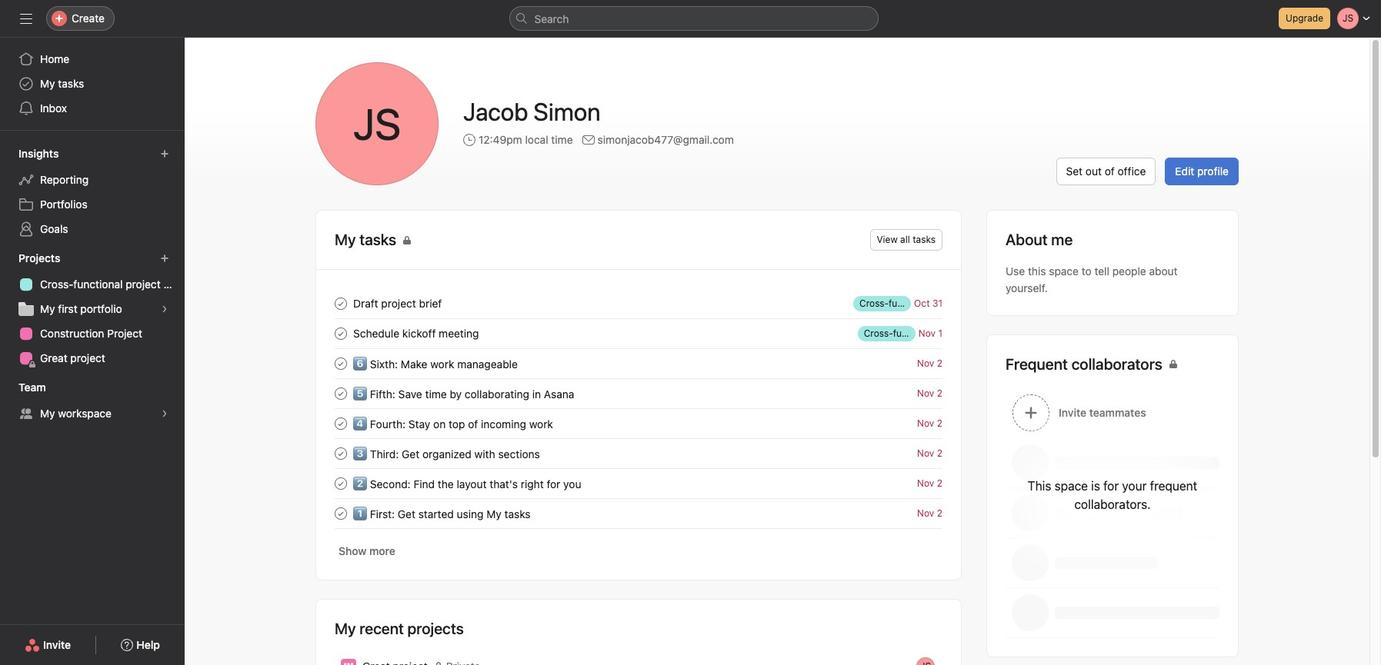 Task type: vqa. For each thing, say whether or not it's contained in the screenshot.
Picnic's Octopus Specimen
no



Task type: locate. For each thing, give the bounding box(es) containing it.
0 horizontal spatial project
[[70, 352, 105, 365]]

1 vertical spatial tasks
[[913, 234, 936, 245]]

1 nov 2 from the top
[[917, 358, 943, 369]]

oct
[[914, 298, 930, 309]]

0 vertical spatial tasks
[[58, 77, 84, 90]]

0 vertical spatial mark complete checkbox
[[332, 294, 350, 313]]

mark complete checkbox left 4️⃣
[[332, 414, 350, 433]]

my up inbox
[[40, 77, 55, 90]]

Search tasks, projects, and more text field
[[509, 6, 878, 31]]

3 mark complete image from the top
[[332, 384, 350, 403]]

project
[[126, 278, 161, 291], [381, 297, 416, 310], [70, 352, 105, 365]]

sections
[[498, 448, 540, 461]]

space
[[1049, 265, 1079, 278]]

1 horizontal spatial of
[[1105, 165, 1115, 178]]

jacob simon
[[463, 97, 601, 126]]

edit profile button
[[1165, 158, 1239, 185]]

my for my workspace
[[40, 407, 55, 420]]

1 mark complete image from the top
[[332, 324, 350, 343]]

set out of office
[[1066, 165, 1146, 178]]

make
[[401, 358, 427, 371]]

my down team dropdown button
[[40, 407, 55, 420]]

create
[[72, 12, 105, 25]]

mark complete image left 3️⃣
[[332, 444, 350, 463]]

nov for 5️⃣ fifth: save time by collaborating in asana
[[917, 388, 934, 399]]

nov 2 button for in
[[917, 388, 943, 399]]

2️⃣ second: find the layout that's right for you
[[353, 478, 581, 491]]

global element
[[0, 38, 185, 130]]

my recent projects
[[335, 620, 464, 638]]

2 vertical spatial tasks
[[504, 508, 531, 521]]

mark complete image for 4️⃣
[[332, 414, 350, 433]]

2 for right
[[937, 478, 943, 489]]

mark complete checkbox left the 2️⃣
[[332, 474, 350, 493]]

2 mark complete checkbox from the top
[[332, 474, 350, 493]]

31
[[932, 298, 943, 309]]

nov
[[919, 328, 936, 339], [917, 358, 934, 369], [917, 388, 934, 399], [917, 418, 934, 429], [917, 448, 934, 459], [917, 478, 934, 489], [917, 508, 934, 519]]

1 horizontal spatial work
[[529, 418, 553, 431]]

mark complete checkbox left 6️⃣
[[332, 354, 350, 373]]

tasks inside button
[[913, 234, 936, 245]]

2 nov 2 from the top
[[917, 388, 943, 399]]

nov 2 for tasks
[[917, 508, 943, 519]]

1 mark complete checkbox from the top
[[332, 294, 350, 313]]

1 vertical spatial project
[[381, 297, 416, 310]]

3️⃣
[[353, 448, 367, 461]]

2 mark complete image from the top
[[332, 414, 350, 433]]

3 nov 2 button from the top
[[917, 418, 943, 429]]

construction project
[[40, 327, 142, 340]]

of right top
[[468, 418, 478, 431]]

my up 'board' icon
[[335, 620, 356, 638]]

3 nov 2 from the top
[[917, 418, 943, 429]]

get right first:
[[398, 508, 415, 521]]

2 mark complete image from the top
[[332, 354, 350, 373]]

show
[[339, 545, 367, 558]]

inbox
[[40, 102, 67, 115]]

5 nov 2 button from the top
[[917, 478, 943, 489]]

show more
[[339, 545, 395, 558]]

nov for 6️⃣ sixth: make work manageable
[[917, 358, 934, 369]]

3 2 from the top
[[937, 418, 943, 429]]

my left the first
[[40, 302, 55, 315]]

mark complete checkbox for draft
[[332, 294, 350, 313]]

started
[[418, 508, 454, 521]]

you
[[563, 478, 581, 491]]

my inside teams element
[[40, 407, 55, 420]]

portfolio
[[80, 302, 122, 315]]

view all tasks
[[877, 234, 936, 245]]

time left by
[[425, 388, 447, 401]]

3 mark complete checkbox from the top
[[332, 504, 350, 523]]

mark complete image
[[332, 324, 350, 343], [332, 354, 350, 373], [332, 384, 350, 403], [332, 444, 350, 463], [332, 504, 350, 523]]

nov 2 for incoming
[[917, 418, 943, 429]]

nov 1
[[919, 328, 943, 339]]

6 2 from the top
[[937, 508, 943, 519]]

tasks down the home
[[58, 77, 84, 90]]

local
[[525, 133, 548, 146]]

plan
[[163, 278, 185, 291]]

use this space to tell people about yourself.
[[1006, 265, 1178, 295]]

1 vertical spatial get
[[398, 508, 415, 521]]

mark complete checkbox for 6️⃣
[[332, 354, 350, 373]]

1 horizontal spatial time
[[551, 133, 573, 146]]

2 vertical spatial mark complete checkbox
[[332, 504, 350, 523]]

5 mark complete image from the top
[[332, 504, 350, 523]]

teams element
[[0, 374, 185, 429]]

home
[[40, 52, 69, 65]]

mark complete checkbox left 5️⃣
[[332, 384, 350, 403]]

upgrade
[[1286, 12, 1323, 24]]

12:49pm local time
[[479, 133, 573, 146]]

in
[[532, 388, 541, 401]]

profile
[[1197, 165, 1229, 178]]

1 mark complete image from the top
[[332, 294, 350, 313]]

0 vertical spatial get
[[402, 448, 420, 461]]

5 2 from the top
[[937, 478, 943, 489]]

board image
[[344, 662, 353, 666]]

get for started
[[398, 508, 415, 521]]

1 nov 2 button from the top
[[917, 358, 943, 369]]

fourth:
[[370, 418, 406, 431]]

for
[[547, 478, 560, 491]]

0 horizontal spatial of
[[468, 418, 478, 431]]

on
[[433, 418, 446, 431]]

1 vertical spatial mark complete checkbox
[[332, 474, 350, 493]]

6️⃣ sixth: make work manageable
[[353, 358, 518, 371]]

time
[[551, 133, 573, 146], [425, 388, 447, 401]]

mark complete image left the "1️⃣"
[[332, 504, 350, 523]]

great project link
[[9, 346, 175, 371]]

4 mark complete image from the top
[[332, 444, 350, 463]]

work down in
[[529, 418, 553, 431]]

1 mark complete checkbox from the top
[[332, 324, 350, 343]]

my inside projects 'element'
[[40, 302, 55, 315]]

mark complete image left schedule
[[332, 324, 350, 343]]

4 mark complete checkbox from the top
[[332, 414, 350, 433]]

tasks down that's in the left of the page
[[504, 508, 531, 521]]

2 nov 2 button from the top
[[917, 388, 943, 399]]

mark complete image left draft on the top left
[[332, 294, 350, 313]]

4️⃣
[[353, 418, 367, 431]]

3 mark complete checkbox from the top
[[332, 384, 350, 403]]

2 for in
[[937, 388, 943, 399]]

asana
[[544, 388, 574, 401]]

nov 2 for in
[[917, 388, 943, 399]]

projects button
[[15, 248, 74, 269]]

first
[[58, 302, 77, 315]]

0 horizontal spatial time
[[425, 388, 447, 401]]

1
[[938, 328, 943, 339]]

see details, my workspace image
[[160, 409, 169, 419]]

mark complete image for schedule
[[332, 324, 350, 343]]

0 vertical spatial of
[[1105, 165, 1115, 178]]

Mark complete checkbox
[[332, 324, 350, 343], [332, 354, 350, 373], [332, 384, 350, 403], [332, 414, 350, 433], [332, 444, 350, 463]]

mark complete image left the 2️⃣
[[332, 474, 350, 493]]

4 nov 2 button from the top
[[917, 448, 943, 459]]

project down the construction project link
[[70, 352, 105, 365]]

simonjacob477@gmail.com link
[[598, 132, 734, 149]]

0 horizontal spatial tasks
[[58, 77, 84, 90]]

team button
[[15, 377, 60, 399]]

draft
[[353, 297, 378, 310]]

2 2 from the top
[[937, 388, 943, 399]]

2 vertical spatial project
[[70, 352, 105, 365]]

mark complete image left 5️⃣
[[332, 384, 350, 403]]

my for my recent projects
[[335, 620, 356, 638]]

1 horizontal spatial project
[[126, 278, 161, 291]]

4️⃣ fourth: stay on top of incoming work
[[353, 418, 553, 431]]

work right make on the left bottom of page
[[430, 358, 454, 371]]

great project
[[40, 352, 105, 365]]

2 mark complete checkbox from the top
[[332, 354, 350, 373]]

2
[[937, 358, 943, 369], [937, 388, 943, 399], [937, 418, 943, 429], [937, 448, 943, 459], [937, 478, 943, 489], [937, 508, 943, 519]]

get
[[402, 448, 420, 461], [398, 508, 415, 521]]

nov 2 for right
[[917, 478, 943, 489]]

time right local
[[551, 133, 573, 146]]

project for great project
[[70, 352, 105, 365]]

mark complete checkbox left schedule
[[332, 324, 350, 343]]

workspace
[[58, 407, 111, 420]]

set
[[1066, 165, 1083, 178]]

kickoff
[[402, 327, 436, 340]]

tasks
[[58, 77, 84, 90], [913, 234, 936, 245], [504, 508, 531, 521]]

use
[[1006, 265, 1025, 278]]

nov 2 button for incoming
[[917, 418, 943, 429]]

0 vertical spatial project
[[126, 278, 161, 291]]

of right out
[[1105, 165, 1115, 178]]

right
[[521, 478, 544, 491]]

mark complete image left 6️⃣
[[332, 354, 350, 373]]

mark complete image
[[332, 294, 350, 313], [332, 414, 350, 433], [332, 474, 350, 493]]

mark complete checkbox left the "1️⃣"
[[332, 504, 350, 523]]

5 nov 2 from the top
[[917, 478, 943, 489]]

my right using
[[486, 508, 502, 521]]

project left the plan
[[126, 278, 161, 291]]

6 nov 2 from the top
[[917, 508, 943, 519]]

my inside global element
[[40, 77, 55, 90]]

cross-
[[40, 278, 73, 291]]

3 mark complete image from the top
[[332, 474, 350, 493]]

Mark complete checkbox
[[332, 294, 350, 313], [332, 474, 350, 493], [332, 504, 350, 523]]

third:
[[370, 448, 399, 461]]

tasks right all
[[913, 234, 936, 245]]

mark complete checkbox left 3️⃣
[[332, 444, 350, 463]]

projects element
[[0, 245, 185, 374]]

schedule kickoff meeting
[[353, 327, 479, 340]]

1 vertical spatial mark complete image
[[332, 414, 350, 433]]

0 horizontal spatial work
[[430, 358, 454, 371]]

1 vertical spatial of
[[468, 418, 478, 431]]

my
[[40, 77, 55, 90], [40, 302, 55, 315], [40, 407, 55, 420], [486, 508, 502, 521], [335, 620, 356, 638]]

project left brief in the left top of the page
[[381, 297, 416, 310]]

help
[[136, 639, 160, 652]]

get right third:
[[402, 448, 420, 461]]

my workspace link
[[9, 402, 175, 426]]

2 horizontal spatial project
[[381, 297, 416, 310]]

mark complete checkbox left draft on the top left
[[332, 294, 350, 313]]

mark complete checkbox for 3️⃣
[[332, 444, 350, 463]]

6 nov 2 button from the top
[[917, 508, 943, 519]]

the
[[438, 478, 454, 491]]

mark complete image left 4️⃣
[[332, 414, 350, 433]]

to
[[1082, 265, 1092, 278]]

mark complete checkbox for 1️⃣
[[332, 504, 350, 523]]

invite
[[43, 639, 71, 652]]

2 horizontal spatial tasks
[[913, 234, 936, 245]]

nov for 3️⃣ third: get organized with sections
[[917, 448, 934, 459]]

inbox link
[[9, 96, 175, 121]]

manageable
[[457, 358, 518, 371]]

5 mark complete checkbox from the top
[[332, 444, 350, 463]]

nov 2 button
[[917, 358, 943, 369], [917, 388, 943, 399], [917, 418, 943, 429], [917, 448, 943, 459], [917, 478, 943, 489], [917, 508, 943, 519]]

nov for 2️⃣ second: find the layout that's right for you
[[917, 478, 934, 489]]

layout
[[457, 478, 487, 491]]

mark complete image for 6️⃣
[[332, 354, 350, 373]]

0 vertical spatial mark complete image
[[332, 294, 350, 313]]

2 vertical spatial mark complete image
[[332, 474, 350, 493]]



Task type: describe. For each thing, give the bounding box(es) containing it.
portfolios link
[[9, 192, 175, 217]]

tell
[[1095, 265, 1110, 278]]

functional
[[73, 278, 123, 291]]

construction project link
[[9, 322, 175, 346]]

brief
[[419, 297, 442, 310]]

my tasks link
[[9, 72, 175, 96]]

project for draft project brief
[[381, 297, 416, 310]]

goals link
[[9, 217, 175, 242]]

mark complete checkbox for schedule
[[332, 324, 350, 343]]

see details, my first portfolio image
[[160, 305, 169, 314]]

frequent collaborators
[[1006, 355, 1162, 373]]

this
[[1028, 265, 1046, 278]]

second:
[[370, 478, 411, 491]]

schedule
[[353, 327, 399, 340]]

my for my tasks
[[40, 77, 55, 90]]

view
[[877, 234, 898, 245]]

show more button
[[335, 538, 399, 566]]

home link
[[9, 47, 175, 72]]

2 for tasks
[[937, 508, 943, 519]]

first:
[[370, 508, 395, 521]]

my workspace
[[40, 407, 111, 420]]

nov 2 button for tasks
[[917, 508, 943, 519]]

all
[[900, 234, 910, 245]]

mark complete image for 5️⃣
[[332, 384, 350, 403]]

3️⃣ third: get organized with sections
[[353, 448, 540, 461]]

nov for 4️⃣ fourth: stay on top of incoming work
[[917, 418, 934, 429]]

oct 31 button
[[914, 298, 943, 309]]

mark complete checkbox for 4️⃣
[[332, 414, 350, 433]]

reporting link
[[9, 168, 175, 192]]

simonjacob477@gmail.com
[[598, 133, 734, 146]]

cross-functional project plan
[[40, 278, 185, 291]]

1 vertical spatial work
[[529, 418, 553, 431]]

view all tasks button
[[870, 229, 943, 251]]

out
[[1086, 165, 1102, 178]]

4 nov 2 from the top
[[917, 448, 943, 459]]

0 vertical spatial time
[[551, 133, 573, 146]]

edit
[[1175, 165, 1194, 178]]

that's
[[490, 478, 518, 491]]

0 vertical spatial work
[[430, 358, 454, 371]]

reporting
[[40, 173, 89, 186]]

invite teammates button
[[987, 388, 1238, 439]]

by
[[450, 388, 462, 401]]

cross-functional project plan link
[[9, 272, 185, 297]]

my first portfolio
[[40, 302, 122, 315]]

invite teammates
[[1059, 406, 1146, 419]]

people
[[1112, 265, 1146, 278]]

4 2 from the top
[[937, 448, 943, 459]]

oct 31
[[914, 298, 943, 309]]

edit profile
[[1175, 165, 1229, 178]]

js
[[353, 98, 401, 149]]

insights element
[[0, 140, 185, 245]]

about
[[1149, 265, 1178, 278]]

save
[[398, 388, 422, 401]]

using
[[457, 508, 484, 521]]

tasks inside global element
[[58, 77, 84, 90]]

mark complete checkbox for 2️⃣
[[332, 474, 350, 493]]

upgrade button
[[1279, 8, 1330, 29]]

2 for incoming
[[937, 418, 943, 429]]

about me
[[1006, 231, 1073, 249]]

my for my first portfolio
[[40, 302, 55, 315]]

1 vertical spatial time
[[425, 388, 447, 401]]

nov 2 button for right
[[917, 478, 943, 489]]

of inside button
[[1105, 165, 1115, 178]]

project
[[107, 327, 142, 340]]

find
[[414, 478, 435, 491]]

nov for 1️⃣ first: get started using my tasks
[[917, 508, 934, 519]]

projects
[[18, 252, 60, 265]]

hide sidebar image
[[20, 12, 32, 25]]

12:49pm
[[479, 133, 522, 146]]

goals
[[40, 222, 68, 235]]

mark complete image for draft
[[332, 294, 350, 313]]

mark complete image for 3️⃣
[[332, 444, 350, 463]]

mark complete image for 1️⃣
[[332, 504, 350, 523]]

great
[[40, 352, 67, 365]]

invite button
[[15, 632, 81, 659]]

1 horizontal spatial tasks
[[504, 508, 531, 521]]

1 2 from the top
[[937, 358, 943, 369]]

create button
[[46, 6, 115, 31]]

new insights image
[[160, 149, 169, 159]]

1️⃣ first: get started using my tasks
[[353, 508, 531, 521]]

new project or portfolio image
[[160, 254, 169, 263]]

nov 1 button
[[919, 328, 943, 339]]

organized
[[422, 448, 472, 461]]

my tasks
[[40, 77, 84, 90]]

more
[[369, 545, 395, 558]]

get for organized
[[402, 448, 420, 461]]

with
[[474, 448, 495, 461]]

portfolios
[[40, 198, 87, 211]]

recent projects
[[360, 620, 464, 638]]

6️⃣
[[353, 358, 367, 371]]

mark complete image for 2️⃣
[[332, 474, 350, 493]]

mark complete checkbox for 5️⃣
[[332, 384, 350, 403]]

collaborating
[[465, 388, 529, 401]]

meeting
[[439, 327, 479, 340]]

construction
[[40, 327, 104, 340]]



